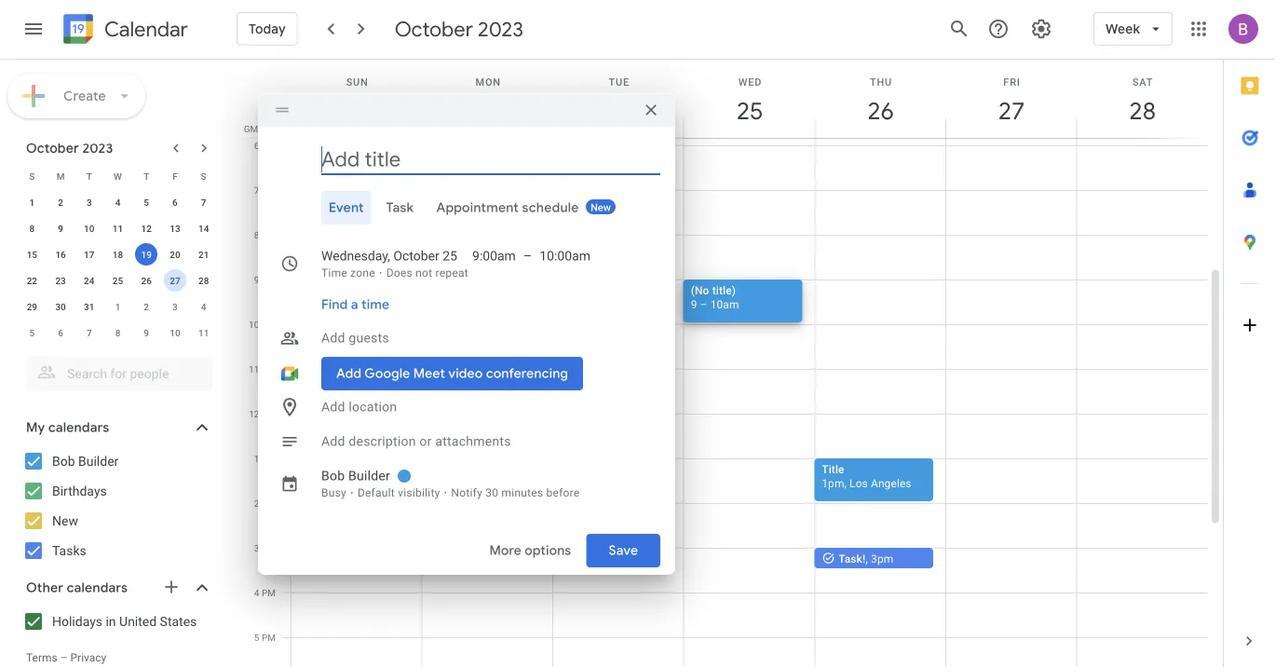 Task type: locate. For each thing, give the bounding box(es) containing it.
mon
[[476, 76, 501, 88]]

26 column header
[[815, 60, 946, 138]]

1 horizontal spatial 24
[[605, 96, 631, 126]]

4 down the 3 pm at the bottom of the page
[[254, 587, 259, 598]]

2 row from the top
[[18, 189, 218, 215]]

row down the november 1 element
[[18, 320, 218, 346]]

calendars for my calendars
[[48, 419, 109, 436]]

4 pm
[[254, 587, 276, 598]]

8 down the november 1 element
[[115, 327, 120, 338]]

0 vertical spatial 23
[[474, 96, 500, 126]]

in
[[106, 614, 116, 629]]

1 horizontal spatial tab list
[[1224, 60, 1276, 615]]

am for 11 am
[[262, 363, 276, 375]]

0 horizontal spatial s
[[29, 171, 35, 182]]

1 vertical spatial 28
[[198, 275, 209, 286]]

builder up default
[[348, 468, 390, 484]]

find a time
[[321, 296, 390, 313]]

pm for 4 pm
[[262, 587, 276, 598]]

october 2023 up mon
[[395, 16, 524, 42]]

12 up 19
[[141, 223, 152, 234]]

11 up 18
[[113, 223, 123, 234]]

9 down (no
[[691, 298, 697, 311]]

4 up november 11 element at the left of the page
[[201, 301, 206, 312]]

27 link
[[991, 89, 1033, 132]]

tab list
[[1224, 60, 1276, 615], [273, 191, 661, 225]]

my calendars
[[26, 419, 109, 436]]

28
[[1128, 96, 1155, 126], [198, 275, 209, 286]]

1 horizontal spatial 10
[[170, 327, 180, 338]]

5 up 12 element
[[144, 197, 149, 208]]

add for add description or attachments
[[321, 434, 345, 449]]

1 horizontal spatial 28
[[1128, 96, 1155, 126]]

19
[[141, 249, 152, 260]]

1 add from the top
[[321, 330, 345, 346]]

privacy
[[70, 651, 106, 664]]

25 inside 25 element
[[113, 275, 123, 286]]

0 horizontal spatial t
[[86, 171, 92, 182]]

2 horizontal spatial 4
[[254, 587, 259, 598]]

10 for "november 10" element
[[170, 327, 180, 338]]

11
[[113, 223, 123, 234], [198, 327, 209, 338], [249, 363, 259, 375]]

2 horizontal spatial 6
[[254, 140, 259, 151]]

1 vertical spatial 22
[[27, 275, 37, 286]]

week button
[[1094, 7, 1173, 51]]

24 element
[[78, 269, 100, 292]]

pm for 2 pm
[[262, 498, 276, 509]]

28 column header
[[1077, 60, 1208, 138]]

1 vertical spatial 3
[[172, 301, 178, 312]]

0 vertical spatial 4
[[115, 197, 120, 208]]

new
[[52, 513, 78, 528]]

am
[[262, 140, 276, 151], [262, 184, 276, 196], [262, 229, 276, 240], [262, 274, 276, 285], [262, 319, 276, 330], [262, 363, 276, 375]]

november 3 element
[[164, 295, 186, 318]]

main drawer image
[[22, 18, 45, 40]]

november 2 element
[[135, 295, 158, 318]]

7 up 8 am
[[254, 184, 259, 196]]

2 vertical spatial 2
[[254, 498, 259, 509]]

row group
[[18, 189, 218, 346]]

0 horizontal spatial october 2023
[[26, 140, 113, 157]]

row up 18 'element'
[[18, 215, 218, 241]]

8
[[29, 223, 35, 234], [254, 229, 259, 240], [115, 327, 120, 338]]

6 am
[[254, 140, 276, 151]]

1 am from the top
[[262, 140, 276, 151]]

w
[[114, 171, 122, 182]]

settings menu image
[[1031, 18, 1053, 40]]

6 am from the top
[[262, 363, 276, 375]]

1 pm
[[254, 453, 276, 464]]

f
[[173, 171, 178, 182]]

8 am
[[254, 229, 276, 240]]

terms – privacy
[[26, 651, 106, 664]]

4 row from the top
[[18, 241, 218, 267]]

2 vertical spatial 11
[[249, 363, 259, 375]]

1 up "15" element
[[29, 197, 35, 208]]

pm up the 3 pm at the bottom of the page
[[262, 498, 276, 509]]

25 down wed
[[735, 96, 762, 126]]

am for 7 am
[[262, 184, 276, 196]]

4 am from the top
[[262, 274, 276, 285]]

– for privacy
[[60, 651, 68, 664]]

october up not
[[394, 248, 440, 264]]

t left the w on the top of page
[[86, 171, 92, 182]]

7 am
[[254, 184, 276, 196]]

23 down mon
[[474, 96, 500, 126]]

3 row from the top
[[18, 215, 218, 241]]

0 horizontal spatial 27
[[170, 275, 180, 286]]

bob builder inside my calendars list
[[52, 453, 119, 469]]

10 down november 3 element
[[170, 327, 180, 338]]

, left 3pm
[[866, 552, 868, 565]]

am down 9 am
[[262, 319, 276, 330]]

25
[[735, 96, 762, 126], [443, 248, 457, 264], [113, 275, 123, 286]]

1 horizontal spatial 22
[[343, 96, 369, 126]]

31 element
[[78, 295, 100, 318]]

0 horizontal spatial bob builder
[[52, 453, 119, 469]]

0 horizontal spatial 2023
[[82, 140, 113, 157]]

pm for 5 pm
[[262, 632, 276, 643]]

– inside (no title) 9 – 10am
[[700, 298, 708, 311]]

31
[[84, 301, 95, 312]]

am up 12 pm
[[262, 363, 276, 375]]

0 horizontal spatial 6
[[58, 327, 63, 338]]

9 up 10 am
[[254, 274, 259, 285]]

row up the november 1 element
[[18, 267, 218, 293]]

8 down 7 am
[[254, 229, 259, 240]]

7 for november 7 element
[[87, 327, 92, 338]]

add down add location
[[321, 434, 345, 449]]

6 down gmt-
[[254, 140, 259, 151]]

calendars right the my on the left bottom
[[48, 419, 109, 436]]

7 down 31 element
[[87, 327, 92, 338]]

0 vertical spatial 2
[[58, 197, 63, 208]]

bob builder up default
[[321, 468, 390, 484]]

6 row from the top
[[18, 293, 218, 320]]

5 pm from the top
[[262, 587, 276, 598]]

0 vertical spatial 26
[[866, 96, 893, 126]]

27
[[997, 96, 1024, 126], [170, 275, 180, 286]]

5 am from the top
[[262, 319, 276, 330]]

0 horizontal spatial 23
[[55, 275, 66, 286]]

october
[[395, 16, 473, 42], [26, 140, 79, 157], [394, 248, 440, 264]]

0 horizontal spatial ,
[[845, 477, 847, 490]]

0 vertical spatial 2023
[[478, 16, 524, 42]]

1 vertical spatial 27
[[170, 275, 180, 286]]

, left los
[[845, 477, 847, 490]]

row up 25 element
[[18, 241, 218, 267]]

1 horizontal spatial t
[[144, 171, 149, 182]]

0 horizontal spatial 24
[[84, 275, 95, 286]]

add left location
[[321, 399, 345, 415]]

pm for 3 pm
[[262, 542, 276, 553]]

0 horizontal spatial 10
[[84, 223, 95, 234]]

tasks
[[52, 543, 86, 558]]

october up m
[[26, 140, 79, 157]]

pm down the 3 pm at the bottom of the page
[[262, 587, 276, 598]]

0 vertical spatial 6
[[254, 140, 259, 151]]

6 inside grid
[[254, 140, 259, 151]]

2 up november 9 element
[[144, 301, 149, 312]]

1 horizontal spatial october 2023
[[395, 16, 524, 42]]

t left f at top
[[144, 171, 149, 182]]

1 vertical spatial 12
[[249, 408, 259, 419]]

2 am from the top
[[262, 184, 276, 196]]

20
[[170, 249, 180, 260]]

0 horizontal spatial 8
[[29, 223, 35, 234]]

bob builder up birthdays
[[52, 453, 119, 469]]

terms
[[26, 651, 57, 664]]

25 inside wed 25
[[735, 96, 762, 126]]

1 vertical spatial 2023
[[82, 140, 113, 157]]

bob up busy
[[321, 468, 345, 484]]

0 vertical spatial 25
[[735, 96, 762, 126]]

am down 7 am
[[262, 229, 276, 240]]

add for add location
[[321, 399, 345, 415]]

0 vertical spatial 30
[[55, 301, 66, 312]]

2 vertical spatial –
[[60, 651, 68, 664]]

27 inside 27 element
[[170, 275, 180, 286]]

3 for 3 pm
[[254, 542, 259, 553]]

s right f at top
[[201, 171, 207, 182]]

3 down 27 element
[[172, 301, 178, 312]]

27 down 20
[[170, 275, 180, 286]]

or
[[420, 434, 432, 449]]

pm up 1 pm
[[262, 408, 276, 419]]

1 horizontal spatial 1
[[115, 301, 120, 312]]

2 t from the left
[[144, 171, 149, 182]]

2 horizontal spatial 5
[[254, 632, 259, 643]]

7 row from the top
[[18, 320, 218, 346]]

fri
[[1004, 76, 1021, 88]]

sun 22
[[343, 76, 369, 126]]

calendar element
[[60, 10, 188, 51]]

5 down the 29 element
[[29, 327, 35, 338]]

17 element
[[78, 243, 100, 266]]

appointment schedule
[[436, 199, 579, 216]]

28 inside 'element'
[[198, 275, 209, 286]]

24 down tue
[[605, 96, 631, 126]]

25 up repeat
[[443, 248, 457, 264]]

0 horizontal spatial 11
[[113, 223, 123, 234]]

title 1pm , los angeles
[[822, 463, 912, 490]]

3 pm from the top
[[262, 498, 276, 509]]

my calendars list
[[4, 446, 231, 566]]

0 horizontal spatial tab list
[[273, 191, 661, 225]]

1 horizontal spatial 2
[[144, 301, 149, 312]]

wednesday,
[[321, 248, 390, 264]]

calendar
[[104, 16, 188, 42]]

create button
[[7, 74, 145, 118]]

3 am from the top
[[262, 229, 276, 240]]

add down find at the top left
[[321, 330, 345, 346]]

pm down 4 pm
[[262, 632, 276, 643]]

6 down f at top
[[172, 197, 178, 208]]

23 down the 16
[[55, 275, 66, 286]]

11 down 10 am
[[249, 363, 259, 375]]

2 down m
[[58, 197, 63, 208]]

3
[[87, 197, 92, 208], [172, 301, 178, 312], [254, 542, 259, 553]]

7 for 7 am
[[254, 184, 259, 196]]

pm
[[262, 408, 276, 419], [262, 453, 276, 464], [262, 498, 276, 509], [262, 542, 276, 553], [262, 587, 276, 598], [262, 632, 276, 643]]

2 vertical spatial 1
[[254, 453, 259, 464]]

wed
[[739, 76, 762, 88]]

28 down sat
[[1128, 96, 1155, 126]]

1 horizontal spatial 26
[[866, 96, 893, 126]]

0 vertical spatial 27
[[997, 96, 1024, 126]]

november 5 element
[[21, 321, 43, 344]]

12 for 12
[[141, 223, 152, 234]]

1 horizontal spatial bob builder
[[321, 468, 390, 484]]

0 vertical spatial –
[[523, 248, 532, 264]]

2
[[58, 197, 63, 208], [144, 301, 149, 312], [254, 498, 259, 509]]

18 element
[[107, 243, 129, 266]]

default visibility
[[358, 486, 440, 499]]

22 up 29 at the left top
[[27, 275, 37, 286]]

1 horizontal spatial 11
[[198, 327, 209, 338]]

26 down 19
[[141, 275, 152, 286]]

1 for 1 pm
[[254, 453, 259, 464]]

2 vertical spatial 6
[[58, 327, 63, 338]]

1 vertical spatial 2
[[144, 301, 149, 312]]

23
[[474, 96, 500, 126], [55, 275, 66, 286]]

15 element
[[21, 243, 43, 266]]

1 up november 8 element
[[115, 301, 120, 312]]

30 down 23 element
[[55, 301, 66, 312]]

am for 6 am
[[262, 140, 276, 151]]

event
[[329, 199, 364, 216]]

row
[[18, 163, 218, 189], [18, 189, 218, 215], [18, 215, 218, 241], [18, 241, 218, 267], [18, 267, 218, 293], [18, 293, 218, 320], [18, 320, 218, 346]]

am up 8 am
[[262, 184, 276, 196]]

5
[[144, 197, 149, 208], [29, 327, 35, 338], [254, 632, 259, 643]]

not
[[416, 266, 433, 280]]

1 pm from the top
[[262, 408, 276, 419]]

13
[[170, 223, 180, 234]]

1 horizontal spatial 25
[[443, 248, 457, 264]]

27 down the fri at the top right
[[997, 96, 1024, 126]]

november 8 element
[[107, 321, 129, 344]]

25 down 18
[[113, 275, 123, 286]]

0 horizontal spatial 5
[[29, 327, 35, 338]]

calendars up in
[[67, 580, 128, 596]]

6 for november 6 element
[[58, 327, 63, 338]]

2023 up mon
[[478, 16, 524, 42]]

row containing 15
[[18, 241, 218, 267]]

7 up 14 'element'
[[201, 197, 206, 208]]

row down the w on the top of page
[[18, 189, 218, 215]]

3 up 10 element on the left top of the page
[[87, 197, 92, 208]]

12 pm
[[249, 408, 276, 419]]

22 inside 22 column header
[[343, 96, 369, 126]]

5 pm
[[254, 632, 276, 643]]

2023
[[478, 16, 524, 42], [82, 140, 113, 157]]

1 vertical spatial 7
[[201, 197, 206, 208]]

1 horizontal spatial ,
[[866, 552, 868, 565]]

row containing 8
[[18, 215, 218, 241]]

12 down 11 am on the left of page
[[249, 408, 259, 419]]

11 down november 4 element
[[198, 327, 209, 338]]

2 for november 2 element
[[144, 301, 149, 312]]

4 pm from the top
[[262, 542, 276, 553]]

2 horizontal spatial –
[[700, 298, 708, 311]]

sat
[[1133, 76, 1154, 88]]

10 am
[[249, 319, 276, 330]]

0 vertical spatial 28
[[1128, 96, 1155, 126]]

0 vertical spatial 22
[[343, 96, 369, 126]]

october up 23 column header
[[395, 16, 473, 42]]

28 down '21'
[[198, 275, 209, 286]]

1 horizontal spatial –
[[523, 248, 532, 264]]

– right terms link
[[60, 651, 68, 664]]

1 vertical spatial 1
[[115, 301, 120, 312]]

0 horizontal spatial 12
[[141, 223, 152, 234]]

12 inside row
[[141, 223, 152, 234]]

1 horizontal spatial 2023
[[478, 16, 524, 42]]

grid
[[239, 60, 1223, 668]]

14 element
[[193, 217, 215, 239]]

2 pm from the top
[[262, 453, 276, 464]]

0 vertical spatial 7
[[254, 184, 259, 196]]

5 down 4 pm
[[254, 632, 259, 643]]

11 element
[[107, 217, 129, 239]]

calendars inside my calendars dropdown button
[[48, 419, 109, 436]]

10 up 11 am on the left of page
[[249, 319, 259, 330]]

1 down 12 pm
[[254, 453, 259, 464]]

2 vertical spatial add
[[321, 434, 345, 449]]

6 down 30 element
[[58, 327, 63, 338]]

1 horizontal spatial s
[[201, 171, 207, 182]]

event button
[[321, 191, 372, 225]]

am down 8 am
[[262, 274, 276, 285]]

10 for 10 element on the left top of the page
[[84, 223, 95, 234]]

2 vertical spatial 4
[[254, 587, 259, 598]]

description
[[349, 434, 416, 449]]

row group containing 1
[[18, 189, 218, 346]]

s left m
[[29, 171, 35, 182]]

bob builder
[[52, 453, 119, 469], [321, 468, 390, 484]]

1 vertical spatial 5
[[29, 327, 35, 338]]

3 add from the top
[[321, 434, 345, 449]]

5 row from the top
[[18, 267, 218, 293]]

6
[[254, 140, 259, 151], [172, 197, 178, 208], [58, 327, 63, 338]]

0 horizontal spatial 25
[[113, 275, 123, 286]]

repeat
[[436, 266, 469, 280]]

add for add guests
[[321, 330, 345, 346]]

8 up "15" element
[[29, 223, 35, 234]]

builder
[[78, 453, 119, 469], [348, 468, 390, 484]]

,
[[845, 477, 847, 490], [866, 552, 868, 565]]

row up 11 element
[[18, 163, 218, 189]]

20 element
[[164, 243, 186, 266]]

before
[[546, 486, 580, 499]]

am down 07
[[262, 140, 276, 151]]

2 horizontal spatial 1
[[254, 453, 259, 464]]

1 horizontal spatial 3
[[172, 301, 178, 312]]

– right 9:00am
[[523, 248, 532, 264]]

9 inside (no title) 9 – 10am
[[691, 298, 697, 311]]

calendars inside other calendars dropdown button
[[67, 580, 128, 596]]

appointment
[[436, 199, 519, 216]]

0 horizontal spatial 22
[[27, 275, 37, 286]]

calendars for other calendars
[[67, 580, 128, 596]]

row containing 29
[[18, 293, 218, 320]]

1 horizontal spatial 23
[[474, 96, 500, 126]]

4 up 11 element
[[115, 197, 120, 208]]

10 up 17
[[84, 223, 95, 234]]

3 down 2 pm
[[254, 542, 259, 553]]

add inside "add guests" dropdown button
[[321, 330, 345, 346]]

october 2023 up m
[[26, 140, 113, 157]]

11 for 11 am
[[249, 363, 259, 375]]

gmt-
[[244, 123, 265, 134]]

0 horizontal spatial 1
[[29, 197, 35, 208]]

0 vertical spatial 11
[[113, 223, 123, 234]]

15
[[27, 249, 37, 260]]

0 vertical spatial 24
[[605, 96, 631, 126]]

bob down my calendars
[[52, 453, 75, 469]]

wednesday, october 25
[[321, 248, 457, 264]]

wed 25
[[735, 76, 762, 126]]

1 horizontal spatial 30
[[486, 486, 499, 499]]

0 vertical spatial october 2023
[[395, 16, 524, 42]]

1 vertical spatial 11
[[198, 327, 209, 338]]

calendars
[[48, 419, 109, 436], [67, 580, 128, 596]]

bob
[[52, 453, 75, 469], [321, 468, 345, 484]]

4
[[115, 197, 120, 208], [201, 301, 206, 312], [254, 587, 259, 598]]

a
[[351, 296, 358, 313]]

0 vertical spatial ,
[[845, 477, 847, 490]]

0 horizontal spatial 26
[[141, 275, 152, 286]]

0 horizontal spatial bob
[[52, 453, 75, 469]]

1 vertical spatial calendars
[[67, 580, 128, 596]]

0 horizontal spatial 2
[[58, 197, 63, 208]]

row containing s
[[18, 163, 218, 189]]

builder up birthdays
[[78, 453, 119, 469]]

2 up the 3 pm at the bottom of the page
[[254, 498, 259, 509]]

23 inside mon 23
[[474, 96, 500, 126]]

0 vertical spatial add
[[321, 330, 345, 346]]

2 horizontal spatial 25
[[735, 96, 762, 126]]

26 down the thu
[[866, 96, 893, 126]]

2023 down create
[[82, 140, 113, 157]]

row containing 5
[[18, 320, 218, 346]]

row up november 8 element
[[18, 293, 218, 320]]

0 horizontal spatial builder
[[78, 453, 119, 469]]

25 column header
[[684, 60, 816, 138]]

– down (no
[[700, 298, 708, 311]]

11 for november 11 element at the left of the page
[[198, 327, 209, 338]]

task! , 3pm
[[839, 552, 894, 565]]

1 row from the top
[[18, 163, 218, 189]]

7
[[254, 184, 259, 196], [201, 197, 206, 208], [87, 327, 92, 338]]

None search field
[[0, 349, 231, 390]]

22 down sun
[[343, 96, 369, 126]]

october 2023
[[395, 16, 524, 42], [26, 140, 113, 157]]

2 horizontal spatial 2
[[254, 498, 259, 509]]

los
[[850, 477, 868, 490]]

26 element
[[135, 269, 158, 292]]

pm down 2 pm
[[262, 542, 276, 553]]

0 horizontal spatial 7
[[87, 327, 92, 338]]

2 add from the top
[[321, 399, 345, 415]]

builder inside my calendars list
[[78, 453, 119, 469]]

10:00am
[[540, 248, 591, 264]]

1 vertical spatial add
[[321, 399, 345, 415]]

pm up 2 pm
[[262, 453, 276, 464]]

1 vertical spatial 25
[[443, 248, 457, 264]]

30 right the notify
[[486, 486, 499, 499]]

0 horizontal spatial –
[[60, 651, 68, 664]]

am for 10 am
[[262, 319, 276, 330]]

6 pm from the top
[[262, 632, 276, 643]]

24 down 17
[[84, 275, 95, 286]]

07
[[265, 123, 276, 134]]



Task type: describe. For each thing, give the bounding box(es) containing it.
Search for people text field
[[37, 357, 201, 390]]

am for 9 am
[[262, 274, 276, 285]]

november 7 element
[[78, 321, 100, 344]]

does not repeat
[[386, 266, 469, 280]]

row containing 1
[[18, 189, 218, 215]]

1 vertical spatial october
[[26, 140, 79, 157]]

16
[[55, 249, 66, 260]]

29 element
[[21, 295, 43, 318]]

22 link
[[336, 89, 379, 132]]

thu
[[870, 76, 893, 88]]

16 element
[[49, 243, 72, 266]]

row containing 22
[[18, 267, 218, 293]]

angeles
[[871, 477, 912, 490]]

tue
[[609, 76, 630, 88]]

(no title) 9 – 10am
[[691, 284, 739, 311]]

28 element
[[193, 269, 215, 292]]

november 1 element
[[107, 295, 129, 318]]

mon 23
[[474, 76, 501, 126]]

time
[[321, 266, 347, 280]]

november 10 element
[[164, 321, 186, 344]]

terms link
[[26, 651, 57, 664]]

sun
[[346, 76, 369, 88]]

1 s from the left
[[29, 171, 35, 182]]

2 for 2 pm
[[254, 498, 259, 509]]

november 4 element
[[193, 295, 215, 318]]

2 pm
[[254, 498, 276, 509]]

10 element
[[78, 217, 100, 239]]

find
[[321, 296, 348, 313]]

sat 28
[[1128, 76, 1155, 126]]

13 element
[[164, 217, 186, 239]]

1 horizontal spatial 7
[[201, 197, 206, 208]]

schedule
[[522, 199, 579, 216]]

zone
[[350, 266, 375, 280]]

4 for 4 pm
[[254, 587, 259, 598]]

5 for november 5 element
[[29, 327, 35, 338]]

19 cell
[[132, 241, 161, 267]]

thu 26
[[866, 76, 893, 126]]

1 vertical spatial ,
[[866, 552, 868, 565]]

november 9 element
[[135, 321, 158, 344]]

1 horizontal spatial builder
[[348, 468, 390, 484]]

9:00am
[[472, 248, 516, 264]]

1 horizontal spatial bob
[[321, 468, 345, 484]]

add guests
[[321, 330, 389, 346]]

1 vertical spatial 30
[[486, 486, 499, 499]]

10 for 10 am
[[249, 319, 259, 330]]

tue 24
[[605, 76, 631, 126]]

1 t from the left
[[86, 171, 92, 182]]

calendar heading
[[101, 16, 188, 42]]

5 for 5 pm
[[254, 632, 259, 643]]

find a time button
[[314, 288, 397, 321]]

26 inside row
[[141, 275, 152, 286]]

12 element
[[135, 217, 158, 239]]

18
[[113, 249, 123, 260]]

24 inside 24 column header
[[605, 96, 631, 126]]

to element
[[523, 247, 532, 266]]

14
[[198, 223, 209, 234]]

29
[[27, 301, 37, 312]]

27 element
[[164, 269, 186, 292]]

default
[[358, 486, 395, 499]]

task button
[[379, 191, 422, 225]]

24 column header
[[553, 60, 685, 138]]

pm for 12 pm
[[262, 408, 276, 419]]

Add title text field
[[321, 145, 661, 173]]

8 for 8 am
[[254, 229, 259, 240]]

november 6 element
[[49, 321, 72, 344]]

28 inside column header
[[1128, 96, 1155, 126]]

visibility
[[398, 486, 440, 499]]

3 pm
[[254, 542, 276, 553]]

other calendars button
[[4, 573, 231, 603]]

9 down november 2 element
[[144, 327, 149, 338]]

8 for november 8 element
[[115, 327, 120, 338]]

title)
[[712, 284, 736, 297]]

11 am
[[249, 363, 276, 375]]

busy
[[321, 486, 347, 499]]

21 element
[[193, 243, 215, 266]]

minutes
[[502, 486, 543, 499]]

m
[[57, 171, 65, 182]]

other calendars
[[26, 580, 128, 596]]

27 inside 27 column header
[[997, 96, 1024, 126]]

2 vertical spatial october
[[394, 248, 440, 264]]

22 inside '22' element
[[27, 275, 37, 286]]

create
[[63, 88, 106, 104]]

0 vertical spatial 1
[[29, 197, 35, 208]]

3 for november 3 element
[[172, 301, 178, 312]]

november 11 element
[[193, 321, 215, 344]]

24 link
[[598, 89, 640, 132]]

– for 10:00am
[[523, 248, 532, 264]]

26 inside column header
[[866, 96, 893, 126]]

privacy link
[[70, 651, 106, 664]]

, inside title 1pm , los angeles
[[845, 477, 847, 490]]

25 element
[[107, 269, 129, 292]]

am for 8 am
[[262, 229, 276, 240]]

notify
[[451, 486, 483, 499]]

23 column header
[[422, 60, 554, 138]]

19, today element
[[135, 243, 158, 266]]

2 s from the left
[[201, 171, 207, 182]]

23 inside 23 element
[[55, 275, 66, 286]]

28 link
[[1122, 89, 1164, 132]]

0 vertical spatial october
[[395, 16, 473, 42]]

21
[[198, 249, 209, 260]]

4 for november 4 element
[[201, 301, 206, 312]]

does
[[386, 266, 413, 280]]

holidays
[[52, 614, 103, 629]]

25 link
[[729, 89, 771, 132]]

12 for 12 pm
[[249, 408, 259, 419]]

1 for the november 1 element
[[115, 301, 120, 312]]

week
[[1106, 20, 1140, 37]]

my calendars button
[[4, 413, 231, 443]]

22 element
[[21, 269, 43, 292]]

30 element
[[49, 295, 72, 318]]

9 am
[[254, 274, 276, 285]]

location
[[349, 399, 397, 415]]

my
[[26, 419, 45, 436]]

1 horizontal spatial 6
[[172, 197, 178, 208]]

27 column header
[[946, 60, 1077, 138]]

tab list containing event
[[273, 191, 661, 225]]

add description or attachments
[[321, 434, 511, 449]]

pm for 1 pm
[[262, 453, 276, 464]]

notify 30 minutes before
[[451, 486, 580, 499]]

9 up 16 element
[[58, 223, 63, 234]]

0 vertical spatial 3
[[87, 197, 92, 208]]

24 inside 24 element
[[84, 275, 95, 286]]

time
[[362, 296, 390, 313]]

23 element
[[49, 269, 72, 292]]

add other calendars image
[[162, 578, 181, 596]]

30 inside row
[[55, 301, 66, 312]]

attachments
[[435, 434, 511, 449]]

task!
[[839, 552, 866, 565]]

grid containing 22
[[239, 60, 1223, 668]]

17
[[84, 249, 95, 260]]

26 link
[[860, 89, 902, 132]]

6 for 6 am
[[254, 140, 259, 151]]

22 column header
[[291, 60, 423, 138]]

today button
[[237, 7, 298, 51]]

title
[[822, 463, 845, 476]]

birthdays
[[52, 483, 107, 498]]

0 horizontal spatial 4
[[115, 197, 120, 208]]

new
[[591, 202, 611, 213]]

add location
[[321, 399, 397, 415]]

today
[[249, 20, 286, 37]]

(no
[[691, 284, 710, 297]]

27 cell
[[161, 267, 189, 293]]

holidays in united states
[[52, 614, 197, 629]]

11 for 11 element
[[113, 223, 123, 234]]

october 2023 grid
[[18, 163, 218, 346]]

bob inside my calendars list
[[52, 453, 75, 469]]

time zone
[[321, 266, 375, 280]]

1 horizontal spatial 5
[[144, 197, 149, 208]]

new element
[[586, 199, 616, 214]]

23 link
[[467, 89, 510, 132]]



Task type: vqa. For each thing, say whether or not it's contained in the screenshot.


